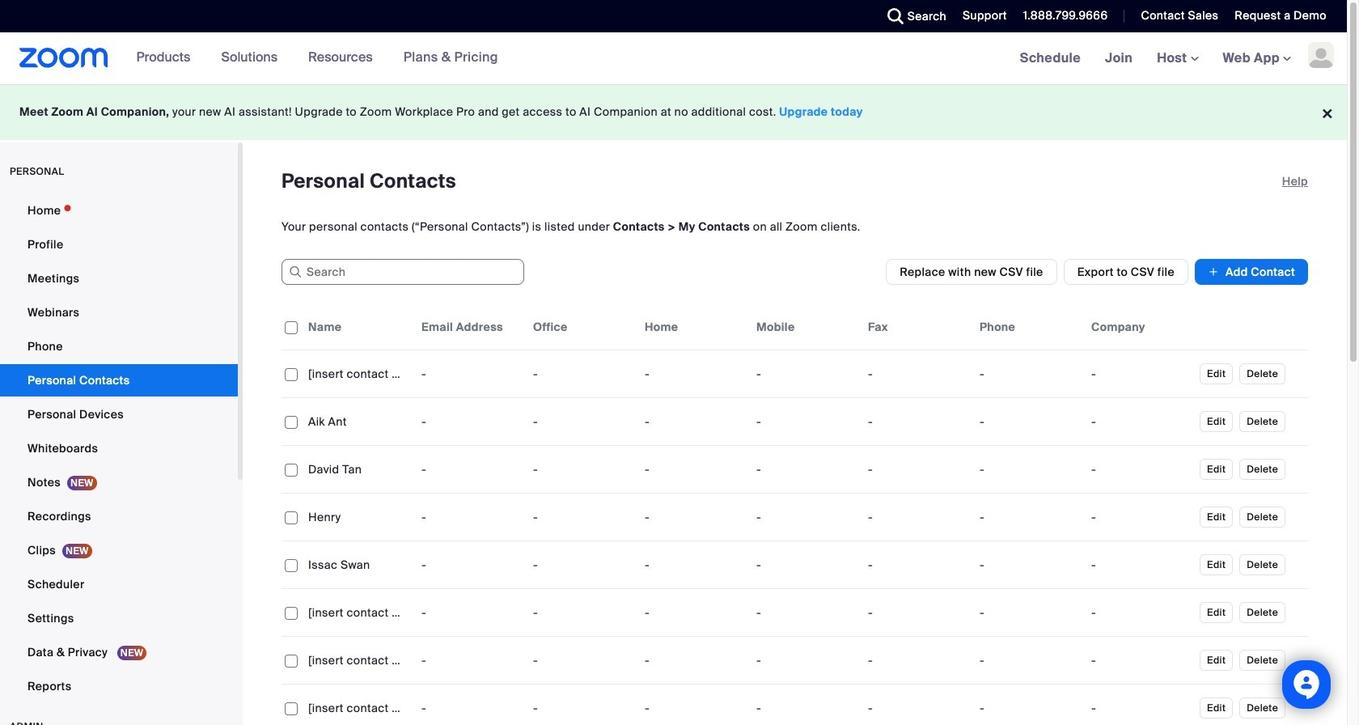 Task type: vqa. For each thing, say whether or not it's contained in the screenshot.
add image
yes



Task type: locate. For each thing, give the bounding box(es) containing it.
meetings navigation
[[1008, 32, 1348, 85]]

application
[[282, 304, 1321, 725]]

banner
[[0, 32, 1348, 85]]

personal menu menu
[[0, 194, 238, 704]]

product information navigation
[[108, 32, 511, 84]]

cell
[[974, 358, 1085, 390], [1085, 358, 1197, 390], [974, 405, 1085, 438], [1085, 405, 1197, 438], [974, 453, 1085, 486], [1085, 453, 1197, 486], [974, 501, 1085, 533], [1085, 501, 1197, 533], [974, 549, 1085, 581], [1085, 549, 1197, 581], [974, 596, 1085, 629], [1085, 596, 1197, 629], [974, 644, 1085, 677], [1085, 644, 1197, 677]]

footer
[[0, 84, 1348, 140]]

profile picture image
[[1309, 42, 1335, 68]]



Task type: describe. For each thing, give the bounding box(es) containing it.
Search Contacts Input text field
[[282, 259, 524, 285]]

zoom logo image
[[19, 48, 108, 68]]

add image
[[1208, 264, 1220, 280]]



